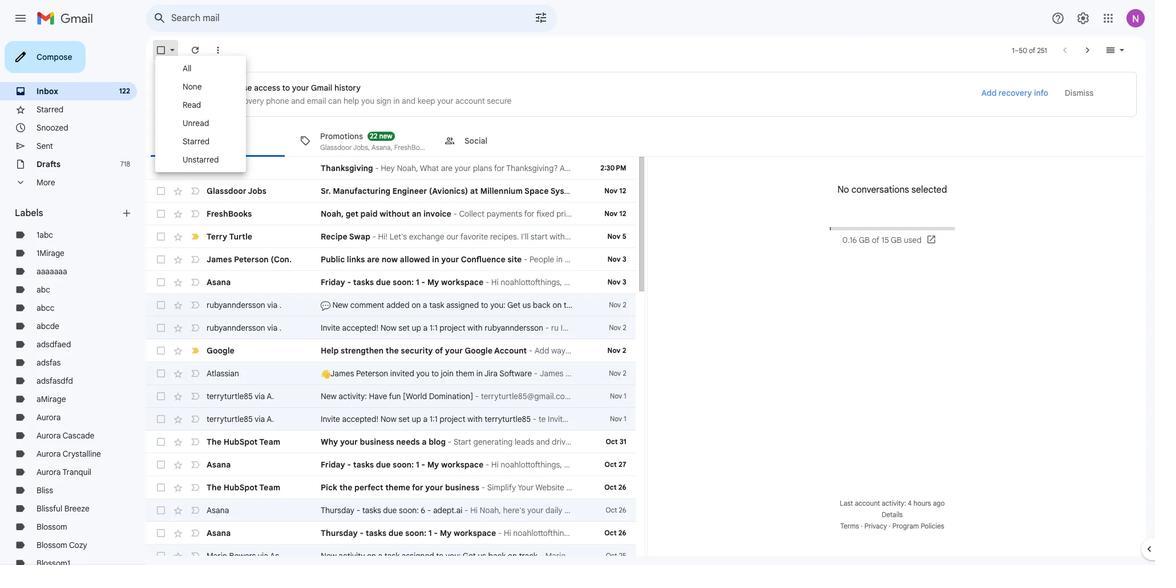 Task type: vqa. For each thing, say whether or not it's contained in the screenshot.


Task type: locate. For each thing, give the bounding box(es) containing it.
social
[[465, 136, 488, 146]]

1 friday - tasks due soon: 1 - my workspace - from the top
[[321, 277, 491, 288]]

business up hi
[[445, 483, 480, 493]]

2 nov 1 from the top
[[610, 415, 627, 424]]

oct 31
[[606, 438, 627, 446]]

oct 25
[[606, 552, 627, 561]]

in right sign
[[394, 96, 400, 106]]

1:1 up the blog
[[430, 414, 438, 425]]

james for james peterson invited you to join them in jira software
[[330, 369, 354, 379]]

starred inside 'no conversations selected' main content
[[183, 136, 210, 147]]

1 vertical spatial accepted!
[[342, 414, 379, 425]]

1 vertical spatial 1:1
[[430, 414, 438, 425]]

0 horizontal spatial google
[[207, 346, 234, 356]]

0 vertical spatial track
[[564, 300, 582, 311]]

friday down public
[[321, 277, 345, 288]]

via for invite accepted! now set up a 1:1 project with rubyanndersson
[[267, 323, 278, 333]]

gb right 15
[[891, 235, 902, 245]]

soon: up added
[[393, 277, 414, 288]]

2 the hubspot team from the top
[[207, 483, 280, 493]]

soon:
[[393, 277, 414, 288], [393, 460, 414, 470], [399, 506, 419, 516], [405, 529, 427, 539]]

add recovery info
[[982, 88, 1049, 98]]

12 up 5 in the right of the page
[[620, 210, 627, 218]]

new left activity
[[321, 551, 337, 562]]

nov 12 for glassdoor jobs
[[605, 187, 627, 195]]

0 vertical spatial 1:1
[[430, 323, 438, 333]]

project for rubyanndersson
[[440, 323, 466, 333]]

2 horizontal spatial glassdoor
[[465, 143, 497, 152]]

0 vertical spatial my
[[427, 277, 439, 288]]

thursday - tasks due soon: 1 - my workspace -
[[321, 529, 504, 539]]

1 vertical spatial nov 12
[[605, 210, 627, 218]]

noah, right hi
[[480, 506, 501, 516]]

0 vertical spatial oct 26
[[605, 484, 627, 492]]

to inside new comment added on a task assigned to you: get us back on track link
[[481, 300, 488, 311]]

friday down why
[[321, 460, 345, 470]]

a
[[588, 186, 593, 196]]

now for invite accepted! now set up a 1:1 project with rubyanndersson
[[381, 323, 397, 333]]

None checkbox
[[155, 45, 167, 56], [155, 186, 167, 197], [155, 208, 167, 220], [155, 254, 167, 265], [155, 277, 167, 288], [155, 300, 167, 311], [155, 368, 167, 380], [155, 391, 167, 402], [155, 460, 167, 471], [155, 482, 167, 494], [155, 505, 167, 517], [155, 45, 167, 56], [155, 186, 167, 197], [155, 208, 167, 220], [155, 254, 167, 265], [155, 277, 167, 288], [155, 300, 167, 311], [155, 368, 167, 380], [155, 391, 167, 402], [155, 460, 167, 471], [155, 482, 167, 494], [155, 505, 167, 517]]

invoice
[[424, 209, 451, 219]]

nov 1
[[610, 392, 627, 401], [610, 415, 627, 424]]

hours
[[914, 500, 932, 508]]

0 vertical spatial for
[[801, 186, 812, 196]]

james peterson (con.
[[207, 255, 292, 265]]

rubyanndersson for 12th "row" from the bottom of the 'no conversations selected' main content
[[207, 300, 265, 311]]

account inside you could lose access to your gmail history adding a recovery phone and email can help you sign in and keep your account secure
[[456, 96, 485, 106]]

nov 12 down 2:30 pm
[[605, 187, 627, 195]]

1 vertical spatial 12
[[620, 210, 627, 218]]

due for nov 3
[[376, 277, 391, 288]]

0 vertical spatial friday
[[321, 277, 345, 288]]

1 with from the top
[[468, 323, 483, 333]]

assigned up invite accepted! now set up a 1:1 project with rubyanndersson - at the bottom left
[[447, 300, 479, 311]]

now down added
[[381, 323, 397, 333]]

glassdoor jobs, asana, freshbooks, atlassian, glassdoor
[[320, 143, 497, 152]]

row containing google
[[146, 340, 636, 363]]

freshbooks,
[[394, 143, 432, 152]]

team for pick
[[259, 483, 280, 493]]

0 horizontal spatial assigned
[[402, 551, 434, 562]]

the
[[207, 437, 222, 448], [207, 483, 222, 493]]

gmail image
[[37, 7, 99, 30]]

a inside you could lose access to your gmail history adding a recovery phone and email can help you sign in and keep your account secure
[[226, 96, 230, 106]]

new right 💬 icon
[[332, 300, 348, 311]]

1 vertical spatial friday
[[321, 460, 345, 470]]

👋 image
[[321, 370, 330, 379]]

9 row from the top
[[146, 340, 636, 363]]

1 vertical spatial for
[[412, 483, 423, 493]]

0 vertical spatial rubyanndersson via .
[[207, 300, 282, 311]]

1 now from the top
[[381, 323, 397, 333]]

1 a. from the top
[[267, 392, 274, 402]]

rubyanndersson up atlassian
[[207, 323, 265, 333]]

peterson
[[234, 255, 269, 265], [356, 369, 388, 379]]

16 row from the top
[[146, 500, 951, 522]]

due for oct 26
[[389, 529, 403, 539]]

1 nov 1 from the top
[[610, 392, 627, 401]]

turtle
[[229, 232, 252, 242]]

17 row from the top
[[146, 522, 636, 545]]

1 vertical spatial the
[[207, 483, 222, 493]]

0 vertical spatial 3
[[623, 255, 627, 264]]

blossom for blossom link
[[37, 522, 67, 533]]

bliss
[[37, 486, 53, 496]]

1 the hubspot team from the top
[[207, 437, 280, 448]]

search mail image
[[150, 8, 170, 29]]

workspace down the blog
[[441, 460, 484, 470]]

1 horizontal spatial activity:
[[882, 500, 906, 508]]

2 horizontal spatial and
[[663, 186, 678, 196]]

activity: left the have
[[339, 392, 367, 402]]

atlassian,
[[434, 143, 464, 152]]

james down the terry
[[207, 255, 232, 265]]

a right activity
[[378, 551, 383, 562]]

2 project from the top
[[440, 414, 466, 425]]

oct down oct 27
[[605, 484, 617, 492]]

get down site in the top left of the page
[[508, 300, 521, 311]]

with
[[468, 323, 483, 333], [468, 414, 483, 425]]

cozy
[[69, 541, 87, 551]]

recovery left info
[[999, 88, 1032, 98]]

4 row from the top
[[146, 226, 636, 248]]

1 vertical spatial new
[[321, 392, 337, 402]]

nov for "row" containing terry turtle
[[608, 232, 621, 241]]

1:1 for terryturtle85
[[430, 414, 438, 425]]

invite accepted! now set up a 1:1 project with terryturtle85 -
[[321, 414, 539, 425]]

account
[[494, 346, 527, 356]]

software
[[500, 369, 532, 379]]

2 horizontal spatial for
[[921, 506, 932, 516]]

1:1 up help strengthen the security of your google account -
[[430, 323, 438, 333]]

glassdoor down ican read
[[207, 186, 246, 196]]

social tab
[[435, 125, 579, 157]]

rubyanndersson via . down james peterson (con.
[[207, 300, 282, 311]]

the right pick
[[339, 483, 353, 493]]

4 aurora from the top
[[37, 468, 61, 478]]

the
[[386, 346, 399, 356], [339, 483, 353, 493], [842, 506, 854, 516]]

2 horizontal spatial the
[[842, 506, 854, 516]]

2 . from the top
[[280, 323, 282, 333]]

nov for "row" containing freshbooks
[[605, 210, 618, 218]]

a. for invite
[[267, 414, 274, 425]]

you.
[[814, 186, 831, 196]]

1 horizontal spatial track
[[564, 300, 582, 311]]

friday for nov 3
[[321, 277, 345, 288]]

1 blossom from the top
[[37, 522, 67, 533]]

0 vertical spatial us
[[523, 300, 531, 311]]

2 terryturtle85 via a. from the top
[[207, 414, 274, 425]]

0 horizontal spatial you
[[361, 96, 375, 106]]

program
[[893, 522, 919, 531]]

1 vertical spatial friday - tasks due soon: 1 - my workspace -
[[321, 460, 491, 470]]

1 12 from the top
[[620, 187, 627, 195]]

1 team from the top
[[259, 437, 280, 448]]

project down the domination]
[[440, 414, 466, 425]]

0 horizontal spatial account
[[456, 96, 485, 106]]

26 right update
[[619, 506, 627, 515]]

aurora for aurora tranquil
[[37, 468, 61, 478]]

workspace up new comment added on a task assigned to you: get us back on track
[[441, 277, 484, 288]]

get
[[508, 300, 521, 311], [463, 551, 476, 562]]

toggle split pane mode image
[[1105, 45, 1117, 56]]

1 vertical spatial assigned
[[402, 551, 434, 562]]

abc link
[[37, 285, 50, 295]]

project
[[440, 323, 466, 333], [440, 414, 466, 425]]

nov 12 for freshbooks
[[605, 210, 627, 218]]

1 vertical spatial get
[[463, 551, 476, 562]]

glassdoor for glassdoor jobs
[[207, 186, 246, 196]]

2 nov 12 from the top
[[605, 210, 627, 218]]

1 vertical spatial .
[[280, 323, 282, 333]]

nov 5
[[608, 232, 627, 241]]

2 vertical spatial workspace
[[454, 529, 496, 539]]

oct 26 up oct 25 at the bottom right of the page
[[605, 529, 627, 538]]

row containing freshbooks
[[146, 203, 636, 226]]

thursday for thursday - tasks due soon: 6 - adept.ai
[[321, 506, 355, 516]]

0 horizontal spatial back
[[488, 551, 506, 562]]

1 vertical spatial you:
[[446, 551, 461, 562]]

row containing ican read
[[146, 157, 636, 180]]

2 vertical spatial my
[[440, 529, 452, 539]]

0 vertical spatial team
[[259, 437, 280, 448]]

you: down "adept.ai"
[[446, 551, 461, 562]]

the hubspot team for why your business needs a blog
[[207, 437, 280, 448]]

with down the domination]
[[468, 414, 483, 425]]

due down thursday - tasks due soon: 6 - adept.ai
[[389, 529, 403, 539]]

oct 26 right update
[[606, 506, 627, 515]]

millennium
[[480, 186, 523, 196]]

1 row from the top
[[146, 157, 636, 180]]

snoozed link
[[37, 123, 68, 133]]

0 vertical spatial invite
[[321, 323, 340, 333]]

10 row from the top
[[146, 363, 636, 385]]

the for help
[[386, 346, 399, 356]]

for left ago
[[921, 506, 932, 516]]

workspace down hi
[[454, 529, 496, 539]]

1 hubspot from the top
[[224, 437, 258, 448]]

with for terryturtle85
[[468, 414, 483, 425]]

activity: inside 'last account activity: 4 hours ago details terms · privacy · program policies'
[[882, 500, 906, 508]]

0 vertical spatial nov 12
[[605, 187, 627, 195]]

more button
[[0, 174, 137, 192]]

1 the from the top
[[207, 437, 222, 448]]

1 horizontal spatial recovery
[[999, 88, 1032, 98]]

business
[[360, 437, 394, 448], [445, 483, 480, 493]]

1 vertical spatial a.
[[267, 414, 274, 425]]

all
[[183, 63, 192, 74]]

inbox tip region
[[155, 72, 1137, 117]]

1 horizontal spatial and
[[402, 96, 416, 106]]

2 vertical spatial for
[[921, 506, 932, 516]]

new comment added on a task assigned to you: get us back on track link
[[321, 300, 582, 311]]

accepted! down the have
[[342, 414, 379, 425]]

0 vertical spatial the
[[207, 437, 222, 448]]

you: up account at bottom
[[490, 300, 506, 311]]

0 vertical spatial a.
[[267, 392, 274, 402]]

your up "6"
[[425, 483, 443, 493]]

2 row from the top
[[146, 180, 876, 203]]

space
[[525, 186, 549, 196]]

older image
[[1082, 45, 1094, 56]]

assigned down thursday - tasks due soon: 1 - my workspace -
[[402, 551, 434, 562]]

0 horizontal spatial ·
[[861, 522, 863, 531]]

a. for new
[[267, 392, 274, 402]]

rubyanndersson via . up atlassian
[[207, 323, 282, 333]]

2 gb from the left
[[891, 235, 902, 245]]

friday for oct 27
[[321, 460, 345, 470]]

right
[[903, 506, 920, 516]]

1 vertical spatial activity:
[[882, 500, 906, 508]]

breeze
[[64, 504, 90, 514]]

1 horizontal spatial the
[[386, 346, 399, 356]]

layout
[[856, 506, 878, 516]]

new for new comment added on a task assigned to you: get us back on track
[[332, 300, 348, 311]]

hi
[[471, 506, 478, 516]]

2 up from the top
[[412, 414, 421, 425]]

glassdoor right atlassian, at the top of the page
[[465, 143, 497, 152]]

0 vertical spatial you
[[361, 96, 375, 106]]

1 set from the top
[[399, 323, 410, 333]]

2 friday from the top
[[321, 460, 345, 470]]

my for oct 26
[[440, 529, 452, 539]]

1 thursday from the top
[[321, 506, 355, 516]]

aurora for aurora 'link'
[[37, 413, 61, 423]]

you
[[361, 96, 375, 106], [416, 369, 430, 379]]

the hubspot team for pick the perfect theme for your business
[[207, 483, 280, 493]]

get
[[346, 209, 359, 219]]

1 vertical spatial up
[[412, 414, 421, 425]]

aurora up bliss link at the left of the page
[[37, 468, 61, 478]]

tasks up perfect
[[353, 460, 374, 470]]

2 vertical spatial oct 26
[[605, 529, 627, 538]]

more image
[[212, 45, 224, 56]]

oct 26 down oct 27
[[605, 484, 627, 492]]

2 with from the top
[[468, 414, 483, 425]]

now
[[381, 323, 397, 333], [381, 414, 397, 425]]

a
[[226, 96, 230, 106], [423, 300, 427, 311], [423, 323, 428, 333], [423, 414, 428, 425], [422, 437, 427, 448], [378, 551, 383, 562]]

11 row from the top
[[146, 385, 636, 408]]

0 vertical spatial noah,
[[321, 209, 344, 219]]

recovery down lose
[[232, 96, 264, 106]]

1 vertical spatial read
[[225, 163, 245, 174]]

2 accepted! from the top
[[342, 414, 379, 425]]

nov for 8th "row" from the bottom
[[610, 392, 622, 401]]

new comment added on a task assigned to you: get us back on track
[[330, 300, 582, 311]]

15 row from the top
[[146, 477, 636, 500]]

friday - tasks due soon: 1 - my workspace - up added
[[321, 277, 491, 288]]

thursday down pick
[[321, 506, 355, 516]]

0 vertical spatial 26
[[619, 484, 627, 492]]

and
[[291, 96, 305, 106], [402, 96, 416, 106], [663, 186, 678, 196]]

2 1:1 from the top
[[430, 414, 438, 425]]

1 vertical spatial 3
[[623, 278, 627, 287]]

nov for 11th "row" from the bottom
[[609, 324, 621, 332]]

1 aurora from the top
[[37, 413, 61, 423]]

2 vertical spatial 26
[[619, 529, 627, 538]]

2 hubspot from the top
[[224, 483, 258, 493]]

2 nov 3 from the top
[[608, 278, 627, 287]]

1 vertical spatial rubyanndersson via .
[[207, 323, 282, 333]]

2 a. from the top
[[267, 414, 274, 425]]

fun
[[389, 392, 401, 402]]

aaaaaaa link
[[37, 267, 67, 277]]

18 row from the top
[[146, 545, 636, 566]]

with for rubyanndersson
[[468, 323, 483, 333]]

1 horizontal spatial you
[[416, 369, 430, 379]]

1 vertical spatial nov 1
[[610, 415, 627, 424]]

2 aurora from the top
[[37, 431, 61, 441]]

row containing atlassian
[[146, 363, 636, 385]]

via for new activity: have fun [world domination]
[[255, 392, 265, 402]]

read right ican
[[225, 163, 245, 174]]

via for invite accepted! now set up a 1:1 project with terryturtle85
[[255, 414, 265, 425]]

privacy link
[[865, 522, 887, 531]]

a down could
[[226, 96, 230, 106]]

james down help
[[330, 369, 354, 379]]

0 vertical spatial new
[[332, 300, 348, 311]]

1 nov 3 from the top
[[608, 255, 627, 264]]

labels heading
[[15, 208, 121, 219]]

0 vertical spatial blossom
[[37, 522, 67, 533]]

set for rubyanndersson
[[399, 323, 410, 333]]

james
[[207, 255, 232, 265], [330, 369, 354, 379]]

you left sign
[[361, 96, 375, 106]]

and left keep at the top left of page
[[402, 96, 416, 106]]

0 vertical spatial set
[[399, 323, 410, 333]]

5 row from the top
[[146, 248, 636, 271]]

set down new activity: have fun [world domination] -
[[399, 414, 410, 425]]

1 nov 12 from the top
[[605, 187, 627, 195]]

refresh image
[[190, 45, 201, 56]]

None search field
[[146, 5, 557, 32]]

tranquil
[[62, 468, 91, 478]]

selected
[[912, 184, 947, 196]]

starred inside labels navigation
[[37, 104, 64, 115]]

new
[[332, 300, 348, 311], [321, 392, 337, 402], [321, 551, 337, 562]]

my down public links are now allowed in your confluence site -
[[427, 277, 439, 288]]

0 vertical spatial back
[[533, 300, 551, 311]]

0 vertical spatial nov 3
[[608, 255, 627, 264]]

aurora
[[37, 413, 61, 423], [37, 431, 61, 441], [37, 449, 61, 460], [37, 468, 61, 478]]

thanksgiving -
[[321, 163, 381, 174]]

0 vertical spatial james
[[207, 255, 232, 265]]

2 3 from the top
[[623, 278, 627, 287]]

None checkbox
[[155, 163, 167, 174], [155, 231, 167, 243], [155, 323, 167, 334], [155, 345, 167, 357], [155, 414, 167, 425], [155, 437, 167, 448], [155, 528, 167, 540], [155, 551, 167, 562], [155, 163, 167, 174], [155, 231, 167, 243], [155, 323, 167, 334], [155, 345, 167, 357], [155, 414, 167, 425], [155, 437, 167, 448], [155, 528, 167, 540], [155, 551, 167, 562]]

asana
[[207, 277, 231, 288], [207, 460, 231, 470], [207, 506, 229, 516], [602, 506, 624, 516], [207, 529, 231, 539]]

0 vertical spatial the
[[386, 346, 399, 356]]

1 google from the left
[[207, 346, 234, 356]]

1 horizontal spatial james
[[330, 369, 354, 379]]

invite for invite accepted! now set up a 1:1 project with rubyanndersson -
[[321, 323, 340, 333]]

soon: up pick the perfect theme for your business - on the bottom
[[393, 460, 414, 470]]

glassdoor down promotions
[[320, 143, 352, 152]]

glassdoor inside "row"
[[207, 186, 246, 196]]

1 horizontal spatial get
[[508, 300, 521, 311]]

1 accepted! from the top
[[342, 323, 379, 333]]

get down hi
[[463, 551, 476, 562]]

oct left 25
[[606, 552, 617, 561]]

account right last at the bottom of page
[[855, 500, 880, 508]]

a.
[[267, 392, 274, 402], [267, 414, 274, 425]]

and left 8 at top right
[[663, 186, 678, 196]]

dismiss
[[1065, 88, 1094, 98]]

the right 'find'
[[842, 506, 854, 516]]

1 invite from the top
[[321, 323, 340, 333]]

friday - tasks due soon: 1 - my workspace - for nov 3
[[321, 277, 491, 288]]

aurora cascade
[[37, 431, 94, 441]]

1 terryturtle85 via a. from the top
[[207, 392, 274, 402]]

oct for pick the perfect theme for your business
[[605, 484, 617, 492]]

starred down unread
[[183, 136, 210, 147]]

workspace for oct 27
[[441, 460, 484, 470]]

oct for thursday - tasks due soon: 1 - my workspace
[[605, 529, 617, 538]]

1 vertical spatial now
[[381, 414, 397, 425]]

labels navigation
[[0, 37, 146, 566]]

them
[[456, 369, 475, 379]]

26 up 25
[[619, 529, 627, 538]]

amirage link
[[37, 394, 66, 405]]

1 vertical spatial james
[[330, 369, 354, 379]]

you right invited
[[416, 369, 430, 379]]

1 up from the top
[[412, 323, 421, 333]]

0 horizontal spatial glassdoor
[[207, 186, 246, 196]]

a up invite accepted! now set up a 1:1 project with rubyanndersson - at the bottom left
[[423, 300, 427, 311]]

1 horizontal spatial back
[[533, 300, 551, 311]]

1 horizontal spatial gb
[[891, 235, 902, 245]]

project down new comment added on a task assigned to you: get us back on track link
[[440, 323, 466, 333]]

and left email
[[291, 96, 305, 106]]

peterson down the 'turtle'
[[234, 255, 269, 265]]

of right 50 in the right of the page
[[1029, 46, 1036, 55]]

1abc link
[[37, 230, 53, 240]]

2 team from the top
[[259, 483, 280, 493]]

no conversations selected main content
[[146, 37, 1146, 566]]

0 vertical spatial assigned
[[447, 300, 479, 311]]

phone
[[266, 96, 289, 106]]

the left security
[[386, 346, 399, 356]]

security
[[401, 346, 433, 356]]

1 friday from the top
[[321, 277, 345, 288]]

account left secure
[[456, 96, 485, 106]]

more
[[687, 186, 707, 196]]

3 aurora from the top
[[37, 449, 61, 460]]

new activity: have fun [world domination] -
[[321, 392, 481, 402]]

1 vertical spatial project
[[440, 414, 466, 425]]

rubyanndersson via . for 11th "row" from the bottom
[[207, 323, 282, 333]]

6 row from the top
[[146, 271, 636, 294]]

0 horizontal spatial us
[[478, 551, 486, 562]]

in
[[394, 96, 400, 106], [727, 186, 734, 196], [432, 255, 439, 265], [477, 369, 483, 379]]

0 vertical spatial account
[[456, 96, 485, 106]]

2 rubyanndersson via . from the top
[[207, 323, 282, 333]]

you:
[[490, 300, 506, 311], [446, 551, 461, 562]]

oct left 27
[[605, 461, 617, 469]]

1 3 from the top
[[623, 255, 627, 264]]

[world
[[403, 392, 427, 402]]

2 set from the top
[[399, 414, 410, 425]]

2 friday - tasks due soon: 1 - my workspace - from the top
[[321, 460, 491, 470]]

my for oct 27
[[427, 460, 439, 470]]

0.16
[[843, 235, 857, 245]]

2 12 from the top
[[620, 210, 627, 218]]

3
[[623, 255, 627, 264], [623, 278, 627, 287]]

last
[[840, 500, 853, 508]]

up up security
[[412, 323, 421, 333]]

2 now from the top
[[381, 414, 397, 425]]

1 horizontal spatial business
[[445, 483, 480, 493]]

accepted! for invite accepted! now set up a 1:1 project with rubyanndersson -
[[342, 323, 379, 333]]

compose
[[37, 52, 72, 62]]

7 row from the top
[[146, 294, 636, 317]]

2 blossom from the top
[[37, 541, 67, 551]]

1 vertical spatial nov 3
[[608, 278, 627, 287]]

1
[[1012, 46, 1015, 55], [416, 277, 419, 288], [624, 392, 627, 401], [624, 415, 627, 424], [416, 460, 419, 470], [429, 529, 432, 539]]

rubyanndersson via .
[[207, 300, 282, 311], [207, 323, 282, 333]]

0 vertical spatial business
[[360, 437, 394, 448]]

1 . from the top
[[280, 300, 282, 311]]

2 invite from the top
[[321, 414, 340, 425]]

4
[[908, 500, 912, 508]]

with down new comment added on a task assigned to you: get us back on track
[[468, 323, 483, 333]]

apply
[[832, 186, 855, 196]]

0 vertical spatial the hubspot team
[[207, 437, 280, 448]]

3 row from the top
[[146, 203, 636, 226]]

set for terryturtle85
[[399, 414, 410, 425]]

2 thursday from the top
[[321, 529, 358, 539]]

· down details
[[889, 522, 891, 531]]

promotions, 22 new messages, tab
[[291, 125, 497, 157]]

1 horizontal spatial starred
[[183, 136, 210, 147]]

0 horizontal spatial for
[[412, 483, 423, 493]]

tab list
[[146, 125, 1146, 157]]

0 vertical spatial peterson
[[234, 255, 269, 265]]

oct up oct 25 at the bottom right of the page
[[605, 529, 617, 538]]

0 horizontal spatial james
[[207, 255, 232, 265]]

my down "adept.ai"
[[440, 529, 452, 539]]

accepted! up strengthen
[[342, 323, 379, 333]]

tasks for oct 27
[[353, 460, 374, 470]]

1 · from the left
[[861, 522, 863, 531]]

1 vertical spatial track
[[519, 551, 538, 562]]

1 rubyanndersson via . from the top
[[207, 300, 282, 311]]

0 vertical spatial .
[[280, 300, 282, 311]]

aurora down amirage link
[[37, 413, 61, 423]]

noah,
[[321, 209, 344, 219], [480, 506, 501, 516]]

nov 1 for invite accepted! now set up a 1:1 project with terryturtle85 -
[[610, 415, 627, 424]]

nov 3 for public links are now allowed in your confluence site -
[[608, 255, 627, 264]]

1mirage
[[37, 248, 65, 259]]

tasks down thursday - tasks due soon: 6 - adept.ai
[[366, 529, 387, 539]]

- hi noah, here's your daily update of asana tasks:
[[463, 506, 649, 516]]

activity: up details
[[882, 500, 906, 508]]

for right theme
[[412, 483, 423, 493]]

1mirage link
[[37, 248, 65, 259]]

1 vertical spatial blossom
[[37, 541, 67, 551]]

22
[[370, 132, 378, 140]]

support image
[[1052, 11, 1065, 25]]

friday - tasks due soon: 1 - my workspace - down needs
[[321, 460, 491, 470]]

set down added
[[399, 323, 410, 333]]

aurora up aurora tranquil
[[37, 449, 61, 460]]

0 horizontal spatial peterson
[[234, 255, 269, 265]]

rubyanndersson for 11th "row" from the bottom
[[207, 323, 265, 333]]

1 1:1 from the top
[[430, 323, 438, 333]]

tasks up comment
[[353, 277, 374, 288]]

0 vertical spatial up
[[412, 323, 421, 333]]

1:1 for rubyanndersson
[[430, 323, 438, 333]]

1 vertical spatial thursday
[[321, 529, 358, 539]]

thursday for thursday - tasks due soon: 1 - my workspace -
[[321, 529, 358, 539]]

1 vertical spatial 26
[[619, 506, 627, 515]]

thursday - tasks due soon: 6 - adept.ai
[[321, 506, 463, 516]]

tasks for oct 26
[[366, 529, 387, 539]]

hubspot for why
[[224, 437, 258, 448]]

1 50 of 251
[[1012, 46, 1047, 55]]

google up jira
[[465, 346, 493, 356]]

1 horizontal spatial ·
[[889, 522, 891, 531]]

row
[[146, 157, 636, 180], [146, 180, 876, 203], [146, 203, 636, 226], [146, 226, 636, 248], [146, 248, 636, 271], [146, 271, 636, 294], [146, 294, 636, 317], [146, 317, 636, 340], [146, 340, 636, 363], [146, 363, 636, 385], [146, 385, 636, 408], [146, 408, 636, 431], [146, 431, 636, 454], [146, 454, 636, 477], [146, 477, 636, 500], [146, 500, 951, 522], [146, 522, 636, 545], [146, 545, 636, 566]]

2 the from the top
[[207, 483, 222, 493]]

in left the los
[[727, 186, 734, 196]]

0 vertical spatial thursday
[[321, 506, 355, 516]]

recovery
[[999, 88, 1032, 98], [232, 96, 264, 106]]

1 project from the top
[[440, 323, 466, 333]]

blossom down blossom link
[[37, 541, 67, 551]]

main menu image
[[14, 11, 27, 25]]

to down confluence
[[481, 300, 488, 311]]

new
[[379, 132, 393, 140]]

friday - tasks due soon: 1 - my workspace - for oct 27
[[321, 460, 491, 470]]



Task type: describe. For each thing, give the bounding box(es) containing it.
of right update
[[592, 506, 600, 516]]

15
[[882, 235, 889, 245]]

0 horizontal spatial get
[[463, 551, 476, 562]]

soon: for nov 3
[[393, 277, 414, 288]]

due down theme
[[383, 506, 397, 516]]

💬 image
[[321, 301, 330, 311]]

0 vertical spatial read
[[183, 100, 201, 110]]

asana,
[[372, 143, 393, 152]]

workspace for nov 3
[[441, 277, 484, 288]]

0 vertical spatial activity:
[[339, 392, 367, 402]]

nov for "row" containing james peterson (con.
[[608, 255, 621, 264]]

los
[[736, 186, 750, 196]]

my for nov 3
[[427, 277, 439, 288]]

13 row from the top
[[146, 431, 636, 454]]

blossom for blossom cozy
[[37, 541, 67, 551]]

nov for "row" containing atlassian
[[609, 369, 621, 378]]

abcde
[[37, 321, 59, 332]]

peterson for invited
[[356, 369, 388, 379]]

12 row from the top
[[146, 408, 636, 431]]

project for terryturtle85
[[440, 414, 466, 425]]

advanced search options image
[[530, 6, 553, 29]]

jobs
[[248, 186, 267, 196]]

sign
[[377, 96, 391, 106]]

your left confluence
[[441, 255, 459, 265]]

without
[[380, 209, 410, 219]]

nov for "row" containing glassdoor jobs
[[605, 187, 618, 195]]

22 new
[[370, 132, 393, 140]]

row containing glassdoor jobs
[[146, 180, 876, 203]]

you
[[198, 83, 212, 93]]

terryturtle85 via a. for new activity: have fun [world domination]
[[207, 392, 274, 402]]

oct for friday - tasks due soon: 1 - my workspace
[[605, 461, 617, 469]]

help
[[344, 96, 359, 106]]

rubyanndersson via . for 12th "row" from the bottom of the 'no conversations selected' main content
[[207, 300, 282, 311]]

policies
[[921, 522, 945, 531]]

starred link
[[37, 104, 64, 115]]

new for new activity on a task assigned to you: get us back on track -
[[321, 551, 337, 562]]

your right keep at the top left of page
[[437, 96, 454, 106]]

3 for public links are now allowed in your confluence site -
[[623, 255, 627, 264]]

your up join
[[445, 346, 463, 356]]

due for oct 27
[[376, 460, 391, 470]]

oct for thursday - tasks due soon: 6 - adept.ai
[[606, 506, 617, 515]]

in inside you could lose access to your gmail history adding a recovery phone and email can help you sign in and keep your account secure
[[394, 96, 400, 106]]

daily
[[546, 506, 563, 516]]

the for pick the perfect theme for your business -
[[207, 483, 222, 493]]

2 google from the left
[[465, 346, 493, 356]]

company
[[624, 186, 661, 196]]

soon: for oct 26
[[405, 529, 427, 539]]

adsfas link
[[37, 358, 61, 368]]

unstarred
[[183, 155, 219, 165]]

public links are now allowed in your confluence site -
[[321, 255, 530, 265]]

paid
[[361, 209, 378, 219]]

14 row from the top
[[146, 454, 636, 477]]

50
[[1019, 46, 1028, 55]]

soon: left "6"
[[399, 506, 419, 516]]

amirage
[[37, 394, 66, 405]]

row containing mario bowers via as.
[[146, 545, 636, 566]]

sr. manufacturing engineer (avionics) at millennium space systems, a boeing company and 8 more jobs in los angeles, ca for you. apply now. link
[[321, 186, 876, 197]]

nov for seventh "row" from the bottom of the 'no conversations selected' main content
[[610, 415, 622, 424]]

to down thursday - tasks due soon: 1 - my workspace -
[[436, 551, 444, 562]]

1 vertical spatial us
[[478, 551, 486, 562]]

0 horizontal spatial you:
[[446, 551, 461, 562]]

1 vertical spatial the
[[339, 483, 353, 493]]

1 horizontal spatial assigned
[[447, 300, 479, 311]]

angeles,
[[752, 186, 785, 196]]

1 vertical spatial back
[[488, 551, 506, 562]]

of left 15
[[872, 235, 880, 245]]

of right security
[[435, 346, 443, 356]]

invite for invite accepted! now set up a 1:1 project with terryturtle85 -
[[321, 414, 340, 425]]

peterson for (con.
[[234, 255, 269, 265]]

glassdoor for glassdoor jobs, asana, freshbooks, atlassian, glassdoor
[[320, 143, 352, 152]]

1 vertical spatial oct 26
[[606, 506, 627, 515]]

hubspot for pick
[[224, 483, 258, 493]]

aaaaaaa
[[37, 267, 67, 277]]

mario bowers via as.
[[207, 551, 281, 562]]

0 horizontal spatial noah,
[[321, 209, 344, 219]]

settings image
[[1077, 11, 1090, 25]]

8 row from the top
[[146, 317, 636, 340]]

2 · from the left
[[889, 522, 891, 531]]

why your business needs a blog -
[[321, 437, 454, 448]]

used
[[904, 235, 922, 245]]

1abc
[[37, 230, 53, 240]]

theme
[[385, 483, 410, 493]]

a left the blog
[[422, 437, 427, 448]]

drafts
[[37, 159, 61, 170]]

soon: for oct 27
[[393, 460, 414, 470]]

tasks for nov 3
[[353, 277, 374, 288]]

aurora crystalline
[[37, 449, 101, 460]]

you inside you could lose access to your gmail history adding a recovery phone and email can help you sign in and keep your account secure
[[361, 96, 375, 106]]

25
[[619, 552, 627, 561]]

. for 11th "row" from the bottom
[[280, 323, 282, 333]]

rubyanndersson up account at bottom
[[485, 323, 544, 333]]

primary
[[176, 136, 205, 146]]

recipe swap -
[[321, 232, 378, 242]]

up for rubyanndersson
[[412, 323, 421, 333]]

engineer
[[393, 186, 427, 196]]

26 for pick the perfect theme for your business -
[[619, 484, 627, 492]]

have
[[369, 392, 387, 402]]

inbox link
[[37, 86, 58, 96]]

(avionics)
[[429, 186, 468, 196]]

to inside you could lose access to your gmail history adding a recovery phone and email can help you sign in and keep your account secure
[[282, 83, 290, 93]]

adsfasdfd
[[37, 376, 73, 387]]

. for 12th "row" from the bottom of the 'no conversations selected' main content
[[280, 300, 282, 311]]

in right allowed
[[432, 255, 439, 265]]

no conversations selected
[[838, 184, 947, 196]]

adsdfaed
[[37, 340, 71, 350]]

details link
[[882, 511, 903, 520]]

promotions
[[320, 131, 363, 141]]

2:30 pm
[[601, 164, 627, 172]]

your up email
[[292, 83, 309, 93]]

oct left 31
[[606, 438, 618, 446]]

an
[[412, 209, 422, 219]]

oct 27
[[605, 461, 627, 469]]

team for why
[[259, 437, 280, 448]]

new for new activity: have fun [world domination] -
[[321, 392, 337, 402]]

up for terryturtle85
[[412, 414, 421, 425]]

aurora for aurora cascade
[[37, 431, 61, 441]]

glassdoor jobs
[[207, 186, 267, 196]]

1 horizontal spatial us
[[523, 300, 531, 311]]

recovery inside you could lose access to your gmail history adding a recovery phone and email can help you sign in and keep your account secure
[[232, 96, 264, 106]]

a down [world
[[423, 414, 428, 425]]

1 horizontal spatial for
[[801, 186, 812, 196]]

sr.
[[321, 186, 331, 196]]

your left daily
[[528, 506, 544, 516]]

domination]
[[429, 392, 473, 402]]

row containing terry turtle
[[146, 226, 636, 248]]

tasks:
[[626, 506, 647, 516]]

recovery inside button
[[999, 88, 1032, 98]]

drafts link
[[37, 159, 61, 170]]

terms link
[[841, 522, 859, 531]]

row containing james peterson (con.
[[146, 248, 636, 271]]

now
[[382, 255, 398, 265]]

12 for glassdoor jobs
[[620, 187, 627, 195]]

invited
[[390, 369, 414, 379]]

second: find the layout that's right for you,
[[791, 506, 951, 516]]

jobs,
[[353, 143, 370, 152]]

ago
[[933, 500, 945, 508]]

aurora for aurora crystalline
[[37, 449, 61, 460]]

unread
[[183, 118, 209, 128]]

adsfasdfd link
[[37, 376, 73, 387]]

site
[[508, 255, 522, 265]]

Search mail text field
[[171, 13, 502, 24]]

now for invite accepted! now set up a 1:1 project with terryturtle85
[[381, 414, 397, 425]]

update
[[565, 506, 590, 516]]

terry turtle
[[207, 232, 252, 242]]

could
[[214, 83, 235, 93]]

the for second:
[[842, 506, 854, 516]]

primary tab
[[146, 125, 289, 157]]

to left join
[[432, 369, 439, 379]]

0 horizontal spatial track
[[519, 551, 538, 562]]

sent link
[[37, 141, 53, 151]]

bowers
[[229, 551, 256, 562]]

aurora tranquil link
[[37, 468, 91, 478]]

12 for freshbooks
[[620, 210, 627, 218]]

at
[[470, 186, 478, 196]]

oct 26 for thursday - tasks due soon: 1 - my workspace -
[[605, 529, 627, 538]]

blog
[[429, 437, 446, 448]]

26 for thursday - tasks due soon: 1 - my workspace -
[[619, 529, 627, 538]]

31
[[620, 438, 627, 446]]

1 gb from the left
[[859, 235, 870, 245]]

1 horizontal spatial read
[[225, 163, 245, 174]]

nov 3 for friday - tasks due soon: 1 - my workspace -
[[608, 278, 627, 287]]

your right why
[[340, 437, 358, 448]]

3 for friday - tasks due soon: 1 - my workspace -
[[623, 278, 627, 287]]

terryturtle85 via a. for invite accepted! now set up a 1:1 project with terryturtle85
[[207, 414, 274, 425]]

1 horizontal spatial noah,
[[480, 506, 501, 516]]

27
[[619, 461, 627, 469]]

0 horizontal spatial business
[[360, 437, 394, 448]]

follow link to manage storage image
[[927, 235, 938, 246]]

abc
[[37, 285, 50, 295]]

0 horizontal spatial and
[[291, 96, 305, 106]]

the for why your business needs a blog -
[[207, 437, 222, 448]]

nov 1 for new activity: have fun [world domination] -
[[610, 392, 627, 401]]

lose
[[237, 83, 252, 93]]

james for james peterson (con.
[[207, 255, 232, 265]]

snoozed
[[37, 123, 68, 133]]

thanksgiving
[[321, 163, 373, 174]]

0 horizontal spatial task
[[385, 551, 400, 562]]

inbox
[[37, 86, 58, 96]]

1 horizontal spatial you:
[[490, 300, 506, 311]]

oct 26 for pick the perfect theme for your business -
[[605, 484, 627, 492]]

terryturtle85 for new activity: have fun [world domination] -
[[207, 392, 253, 402]]

ican read
[[207, 163, 245, 174]]

1 horizontal spatial task
[[429, 300, 444, 311]]

account inside 'last account activity: 4 hours ago details terms · privacy · program policies'
[[855, 500, 880, 508]]

second:
[[793, 506, 822, 516]]

a up help strengthen the security of your google account -
[[423, 323, 428, 333]]

tasks down perfect
[[362, 506, 381, 516]]

nov for sixth "row" from the top
[[608, 278, 621, 287]]

1 vertical spatial you
[[416, 369, 430, 379]]

tab list containing promotions
[[146, 125, 1146, 157]]

abcde link
[[37, 321, 59, 332]]

6
[[421, 506, 425, 516]]

crystalline
[[63, 449, 101, 460]]

activity
[[339, 551, 365, 562]]

workspace for oct 26
[[454, 529, 496, 539]]

terryturtle85 for invite accepted! now set up a 1:1 project with terryturtle85 -
[[207, 414, 253, 425]]

accepted! for invite accepted! now set up a 1:1 project with terryturtle85 -
[[342, 414, 379, 425]]

as.
[[270, 551, 281, 562]]

in left jira
[[477, 369, 483, 379]]

aurora crystalline link
[[37, 449, 101, 460]]

and inside "row"
[[663, 186, 678, 196]]



